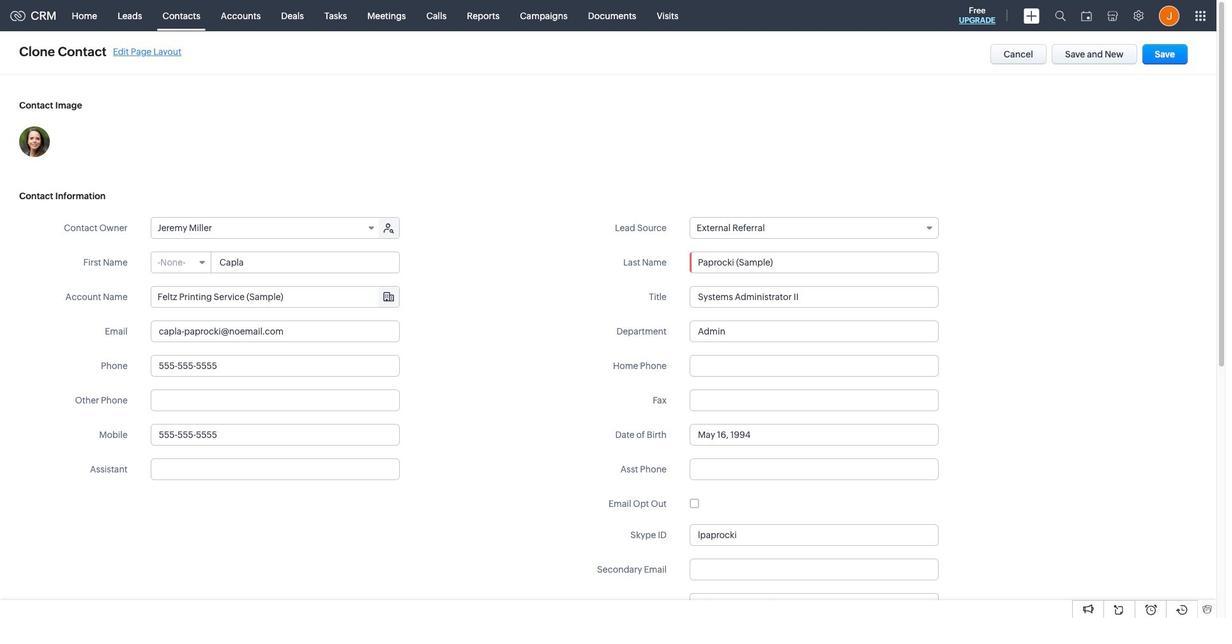 Task type: describe. For each thing, give the bounding box(es) containing it.
MMM D, YYYY text field
[[690, 424, 939, 446]]

search image
[[1055, 10, 1066, 21]]



Task type: vqa. For each thing, say whether or not it's contained in the screenshot.
the profile 'element'
yes



Task type: locate. For each thing, give the bounding box(es) containing it.
profile element
[[1152, 0, 1188, 31]]

image image
[[19, 126, 50, 157]]

calendar image
[[1082, 11, 1092, 21]]

profile image
[[1160, 5, 1180, 26]]

create menu image
[[1024, 8, 1040, 23]]

create menu element
[[1016, 0, 1048, 31]]

search element
[[1048, 0, 1074, 31]]

None text field
[[690, 252, 939, 273], [212, 252, 399, 273], [690, 286, 939, 308], [151, 321, 400, 342], [690, 321, 939, 342], [151, 355, 400, 377], [151, 390, 400, 411], [690, 390, 939, 411], [690, 459, 939, 480], [690, 525, 939, 546], [707, 594, 938, 615], [690, 252, 939, 273], [212, 252, 399, 273], [690, 286, 939, 308], [151, 321, 400, 342], [690, 321, 939, 342], [151, 355, 400, 377], [151, 390, 400, 411], [690, 390, 939, 411], [690, 459, 939, 480], [690, 525, 939, 546], [707, 594, 938, 615]]

None field
[[690, 217, 939, 239], [151, 218, 380, 238], [151, 252, 211, 273], [151, 287, 399, 307], [690, 217, 939, 239], [151, 218, 380, 238], [151, 252, 211, 273], [151, 287, 399, 307]]

None text field
[[151, 287, 399, 307], [690, 355, 939, 377], [151, 424, 400, 446], [151, 459, 400, 480], [690, 559, 939, 581], [151, 287, 399, 307], [690, 355, 939, 377], [151, 424, 400, 446], [151, 459, 400, 480], [690, 559, 939, 581]]

logo image
[[10, 11, 26, 21]]



